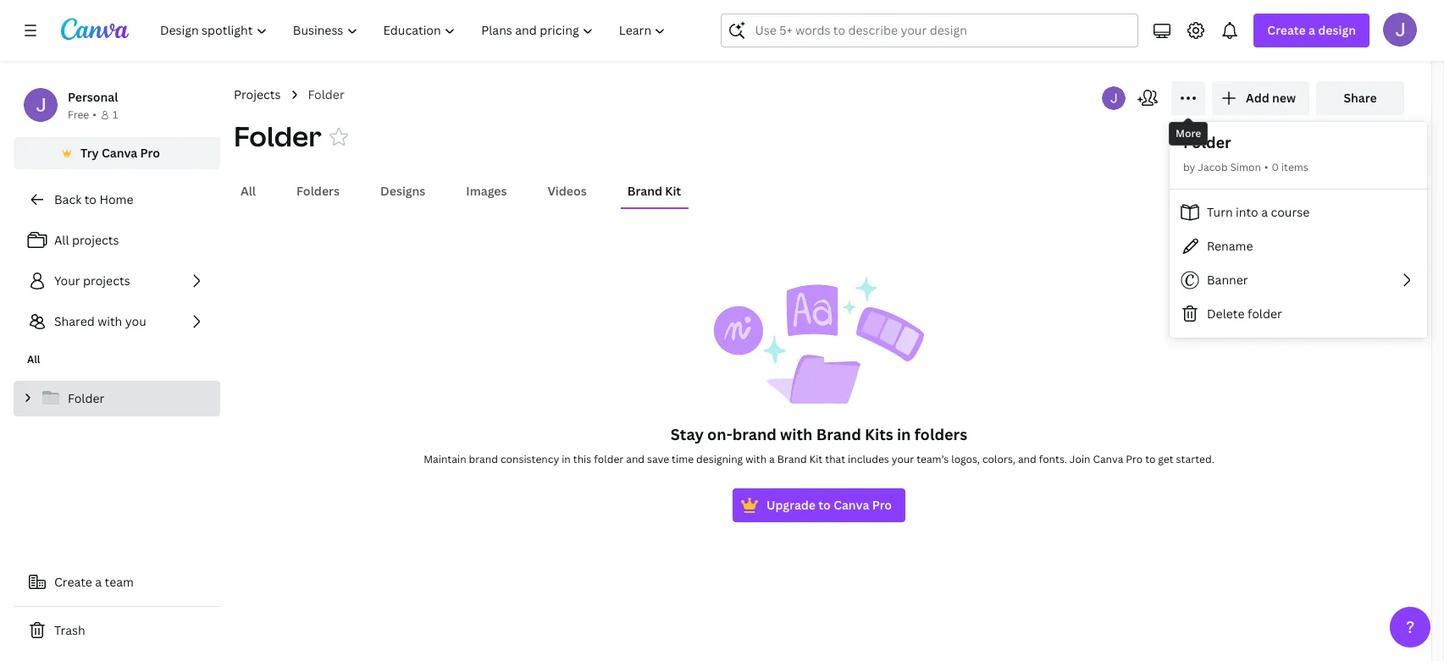 Task type: vqa. For each thing, say whether or not it's contained in the screenshot.
design
yes



Task type: describe. For each thing, give the bounding box(es) containing it.
get
[[1159, 453, 1174, 467]]

designing
[[697, 453, 743, 467]]

banner
[[1208, 272, 1249, 288]]

free •
[[68, 108, 97, 122]]

create a team button
[[14, 566, 220, 600]]

stay on-brand with brand kits in folders maintain brand consistency in this folder and save time designing with a brand kit that includes your team's logos, colors, and fonts. join canva pro to get started.
[[424, 425, 1215, 467]]

to inside stay on-brand with brand kits in folders maintain brand consistency in this folder and save time designing with a brand kit that includes your team's logos, colors, and fonts. join canva pro to get started.
[[1146, 453, 1156, 467]]

a inside button
[[1262, 204, 1269, 220]]

to for back to home
[[84, 192, 97, 208]]

includes
[[848, 453, 890, 467]]

banner button
[[1170, 264, 1428, 297]]

stay
[[671, 425, 704, 445]]

shared with you
[[54, 314, 146, 330]]

more
[[1176, 126, 1202, 141]]

designs
[[381, 183, 426, 199]]

a inside button
[[95, 575, 102, 591]]

trash
[[54, 623, 85, 639]]

back
[[54, 192, 82, 208]]

add
[[1247, 90, 1270, 106]]

kit inside stay on-brand with brand kits in folders maintain brand consistency in this folder and save time designing with a brand kit that includes your team's logos, colors, and fonts. join canva pro to get started.
[[810, 453, 823, 467]]

images
[[466, 183, 507, 199]]

all for all projects
[[54, 232, 69, 248]]

folder down projects link
[[234, 118, 322, 154]]

1 horizontal spatial in
[[897, 425, 911, 445]]

videos button
[[541, 175, 594, 208]]

2 horizontal spatial with
[[781, 425, 813, 445]]

rename
[[1208, 238, 1254, 254]]

try
[[81, 145, 99, 161]]

design
[[1319, 22, 1357, 38]]

designs button
[[374, 175, 432, 208]]

this
[[574, 453, 592, 467]]

course
[[1272, 204, 1310, 220]]

1
[[113, 108, 118, 122]]

pro inside 'button'
[[140, 145, 160, 161]]

rename button
[[1170, 230, 1428, 264]]

folders
[[915, 425, 968, 445]]

turn into a course button
[[1170, 196, 1428, 230]]

create a design
[[1268, 22, 1357, 38]]

shared
[[54, 314, 95, 330]]

try canva pro
[[81, 145, 160, 161]]

brand inside button
[[628, 183, 663, 199]]

1 horizontal spatial folder link
[[308, 86, 345, 104]]

all projects
[[54, 232, 119, 248]]

back to home
[[54, 192, 133, 208]]

images button
[[460, 175, 514, 208]]

team
[[105, 575, 134, 591]]

2 horizontal spatial brand
[[817, 425, 862, 445]]

shared with you link
[[14, 305, 220, 339]]

turn into a course
[[1208, 204, 1310, 220]]

upgrade to canva pro button
[[733, 489, 906, 523]]

create a team
[[54, 575, 134, 591]]

videos
[[548, 183, 587, 199]]

jacob simon image
[[1384, 13, 1418, 47]]

add new
[[1247, 90, 1297, 106]]

folder up folder 'button'
[[308, 86, 345, 103]]

on-
[[708, 425, 733, 445]]

into
[[1236, 204, 1259, 220]]

a inside stay on-brand with brand kits in folders maintain brand consistency in this folder and save time designing with a brand kit that includes your team's logos, colors, and fonts. join canva pro to get started.
[[770, 453, 775, 467]]

pro inside stay on-brand with brand kits in folders maintain brand consistency in this folder and save time designing with a brand kit that includes your team's logos, colors, and fonts. join canva pro to get started.
[[1127, 453, 1143, 467]]

kits
[[865, 425, 894, 445]]

0
[[1272, 160, 1280, 175]]

by
[[1184, 160, 1196, 175]]

canva inside 'button'
[[102, 145, 137, 161]]

upgrade to canva pro
[[767, 497, 892, 514]]

brand kit
[[628, 183, 682, 199]]

folder inside stay on-brand with brand kits in folders maintain brand consistency in this folder and save time designing with a brand kit that includes your team's logos, colors, and fonts. join canva pro to get started.
[[594, 453, 624, 467]]

brand kit button
[[621, 175, 688, 208]]

you
[[125, 314, 146, 330]]

your projects link
[[14, 264, 220, 298]]

new
[[1273, 90, 1297, 106]]

create a design button
[[1255, 14, 1370, 47]]

simon
[[1231, 160, 1262, 175]]

delete
[[1208, 306, 1245, 322]]

projects for your projects
[[83, 273, 130, 289]]



Task type: locate. For each thing, give the bounding box(es) containing it.
1 vertical spatial brand
[[817, 425, 862, 445]]

•
[[93, 108, 97, 122]]

time
[[672, 453, 694, 467]]

1 vertical spatial in
[[562, 453, 571, 467]]

1 horizontal spatial with
[[746, 453, 767, 467]]

2 vertical spatial pro
[[873, 497, 892, 514]]

1 horizontal spatial create
[[1268, 22, 1307, 38]]

top level navigation element
[[149, 14, 681, 47]]

1 vertical spatial kit
[[810, 453, 823, 467]]

create left design
[[1268, 22, 1307, 38]]

0 vertical spatial folder link
[[308, 86, 345, 104]]

colors,
[[983, 453, 1016, 467]]

projects
[[234, 86, 281, 103]]

0 horizontal spatial in
[[562, 453, 571, 467]]

2 horizontal spatial pro
[[1127, 453, 1143, 467]]

create inside button
[[54, 575, 92, 591]]

1 and from the left
[[626, 453, 645, 467]]

2 vertical spatial brand
[[778, 453, 807, 467]]

personal
[[68, 89, 118, 105]]

delete folder button
[[1170, 297, 1428, 331]]

canva
[[102, 145, 137, 161], [1094, 453, 1124, 467], [834, 497, 870, 514]]

0 vertical spatial canva
[[102, 145, 137, 161]]

a right into
[[1262, 204, 1269, 220]]

pro
[[140, 145, 160, 161], [1127, 453, 1143, 467], [873, 497, 892, 514]]

turn
[[1208, 204, 1234, 220]]

1 horizontal spatial brand
[[778, 453, 807, 467]]

upgrade
[[767, 497, 816, 514]]

pro down includes
[[873, 497, 892, 514]]

0 vertical spatial kit
[[666, 183, 682, 199]]

your
[[54, 273, 80, 289]]

folder down shared
[[68, 391, 104, 407]]

and
[[626, 453, 645, 467], [1019, 453, 1037, 467]]

1 vertical spatial to
[[1146, 453, 1156, 467]]

1 vertical spatial all
[[54, 232, 69, 248]]

jacob
[[1199, 160, 1228, 175]]

items
[[1282, 160, 1309, 175]]

folder right 'this'
[[594, 453, 624, 467]]

0 vertical spatial brand
[[733, 425, 777, 445]]

2 horizontal spatial canva
[[1094, 453, 1124, 467]]

1 horizontal spatial brand
[[733, 425, 777, 445]]

folder inside 'button'
[[1248, 306, 1283, 322]]

0 vertical spatial folder
[[1248, 306, 1283, 322]]

1 vertical spatial canva
[[1094, 453, 1124, 467]]

pro inside button
[[873, 497, 892, 514]]

to right upgrade
[[819, 497, 831, 514]]

trash link
[[14, 614, 220, 648]]

create for create a design
[[1268, 22, 1307, 38]]

0 vertical spatial pro
[[140, 145, 160, 161]]

0 vertical spatial brand
[[628, 183, 663, 199]]

0 vertical spatial all
[[241, 183, 256, 199]]

folder right delete
[[1248, 306, 1283, 322]]

in
[[897, 425, 911, 445], [562, 453, 571, 467]]

home
[[99, 192, 133, 208]]

all inside all button
[[241, 183, 256, 199]]

to inside button
[[819, 497, 831, 514]]

1 vertical spatial folder link
[[14, 381, 220, 417]]

2 and from the left
[[1019, 453, 1037, 467]]

0 horizontal spatial kit
[[666, 183, 682, 199]]

0 horizontal spatial folder link
[[14, 381, 220, 417]]

1 horizontal spatial kit
[[810, 453, 823, 467]]

create
[[1268, 22, 1307, 38], [54, 575, 92, 591]]

all projects link
[[14, 224, 220, 258]]

try canva pro button
[[14, 137, 220, 169]]

0 horizontal spatial to
[[84, 192, 97, 208]]

1 vertical spatial pro
[[1127, 453, 1143, 467]]

0 horizontal spatial with
[[98, 314, 122, 330]]

with left you
[[98, 314, 122, 330]]

create left team
[[54, 575, 92, 591]]

with up upgrade
[[781, 425, 813, 445]]

brand up that at the right of the page
[[817, 425, 862, 445]]

by jacob simon
[[1184, 160, 1262, 175]]

your projects
[[54, 273, 130, 289]]

create inside dropdown button
[[1268, 22, 1307, 38]]

0 items
[[1272, 160, 1309, 175]]

add new button
[[1213, 81, 1310, 115]]

list
[[14, 224, 220, 339]]

1 horizontal spatial pro
[[873, 497, 892, 514]]

that
[[826, 453, 846, 467]]

with right designing
[[746, 453, 767, 467]]

None search field
[[722, 14, 1139, 47]]

0 horizontal spatial and
[[626, 453, 645, 467]]

1 vertical spatial with
[[781, 425, 813, 445]]

all button
[[234, 175, 263, 208]]

projects for all projects
[[72, 232, 119, 248]]

1 horizontal spatial to
[[819, 497, 831, 514]]

and left 'save'
[[626, 453, 645, 467]]

2 horizontal spatial all
[[241, 183, 256, 199]]

0 vertical spatial in
[[897, 425, 911, 445]]

1 horizontal spatial folder
[[1248, 306, 1283, 322]]

with inside 'link'
[[98, 314, 122, 330]]

brand
[[628, 183, 663, 199], [817, 425, 862, 445], [778, 453, 807, 467]]

0 horizontal spatial canva
[[102, 145, 137, 161]]

all inside all projects link
[[54, 232, 69, 248]]

maintain
[[424, 453, 467, 467]]

0 horizontal spatial create
[[54, 575, 92, 591]]

kit inside brand kit button
[[666, 183, 682, 199]]

projects link
[[234, 86, 281, 104]]

1 horizontal spatial and
[[1019, 453, 1037, 467]]

brand right videos
[[628, 183, 663, 199]]

folder up jacob on the right of page
[[1184, 132, 1232, 153]]

2 vertical spatial to
[[819, 497, 831, 514]]

folders
[[297, 183, 340, 199]]

a left team
[[95, 575, 102, 591]]

and left fonts.
[[1019, 453, 1037, 467]]

0 vertical spatial create
[[1268, 22, 1307, 38]]

1 vertical spatial projects
[[83, 273, 130, 289]]

to for upgrade to canva pro
[[819, 497, 831, 514]]

to
[[84, 192, 97, 208], [1146, 453, 1156, 467], [819, 497, 831, 514]]

projects down back to home
[[72, 232, 119, 248]]

folder
[[308, 86, 345, 103], [234, 118, 322, 154], [1184, 132, 1232, 153], [68, 391, 104, 407]]

join
[[1070, 453, 1091, 467]]

brand right 'maintain'
[[469, 453, 498, 467]]

projects right your
[[83, 273, 130, 289]]

free
[[68, 108, 89, 122]]

your
[[892, 453, 915, 467]]

canva right try
[[102, 145, 137, 161]]

1 vertical spatial create
[[54, 575, 92, 591]]

0 horizontal spatial folder
[[594, 453, 624, 467]]

share
[[1344, 90, 1378, 106]]

consistency
[[501, 453, 560, 467]]

1 vertical spatial brand
[[469, 453, 498, 467]]

folder
[[1248, 306, 1283, 322], [594, 453, 624, 467]]

canva inside stay on-brand with brand kits in folders maintain brand consistency in this folder and save time designing with a brand kit that includes your team's logos, colors, and fonts. join canva pro to get started.
[[1094, 453, 1124, 467]]

a inside dropdown button
[[1309, 22, 1316, 38]]

projects
[[72, 232, 119, 248], [83, 273, 130, 289]]

all
[[241, 183, 256, 199], [54, 232, 69, 248], [27, 353, 40, 367]]

Search search field
[[755, 14, 1105, 47]]

a
[[1309, 22, 1316, 38], [1262, 204, 1269, 220], [770, 453, 775, 467], [95, 575, 102, 591]]

0 vertical spatial projects
[[72, 232, 119, 248]]

kit
[[666, 183, 682, 199], [810, 453, 823, 467]]

pro up 'back to home' link
[[140, 145, 160, 161]]

0 horizontal spatial brand
[[469, 453, 498, 467]]

1 horizontal spatial all
[[54, 232, 69, 248]]

share button
[[1317, 81, 1405, 115]]

create for create a team
[[54, 575, 92, 591]]

folder link
[[308, 86, 345, 104], [14, 381, 220, 417]]

save
[[647, 453, 670, 467]]

folder button
[[234, 118, 322, 155]]

all for all button
[[241, 183, 256, 199]]

delete folder
[[1208, 306, 1283, 322]]

in right the kits
[[897, 425, 911, 445]]

pro left get
[[1127, 453, 1143, 467]]

a left design
[[1309, 22, 1316, 38]]

folders button
[[290, 175, 347, 208]]

0 horizontal spatial all
[[27, 353, 40, 367]]

folder link down shared with you 'link'
[[14, 381, 220, 417]]

1 vertical spatial folder
[[594, 453, 624, 467]]

2 vertical spatial canva
[[834, 497, 870, 514]]

fonts.
[[1040, 453, 1068, 467]]

logos,
[[952, 453, 980, 467]]

1 horizontal spatial canva
[[834, 497, 870, 514]]

canva down that at the right of the page
[[834, 497, 870, 514]]

brand up designing
[[733, 425, 777, 445]]

canva right join
[[1094, 453, 1124, 467]]

0 horizontal spatial brand
[[628, 183, 663, 199]]

a up upgrade
[[770, 453, 775, 467]]

started.
[[1177, 453, 1215, 467]]

0 horizontal spatial pro
[[140, 145, 160, 161]]

0 vertical spatial to
[[84, 192, 97, 208]]

0 vertical spatial with
[[98, 314, 122, 330]]

to left get
[[1146, 453, 1156, 467]]

with
[[98, 314, 122, 330], [781, 425, 813, 445], [746, 453, 767, 467]]

back to home link
[[14, 183, 220, 217]]

list containing all projects
[[14, 224, 220, 339]]

team's
[[917, 453, 949, 467]]

2 vertical spatial all
[[27, 353, 40, 367]]

brand left that at the right of the page
[[778, 453, 807, 467]]

folder link up folder 'button'
[[308, 86, 345, 104]]

in left 'this'
[[562, 453, 571, 467]]

to right back
[[84, 192, 97, 208]]

2 horizontal spatial to
[[1146, 453, 1156, 467]]

canva inside button
[[834, 497, 870, 514]]

2 vertical spatial with
[[746, 453, 767, 467]]



